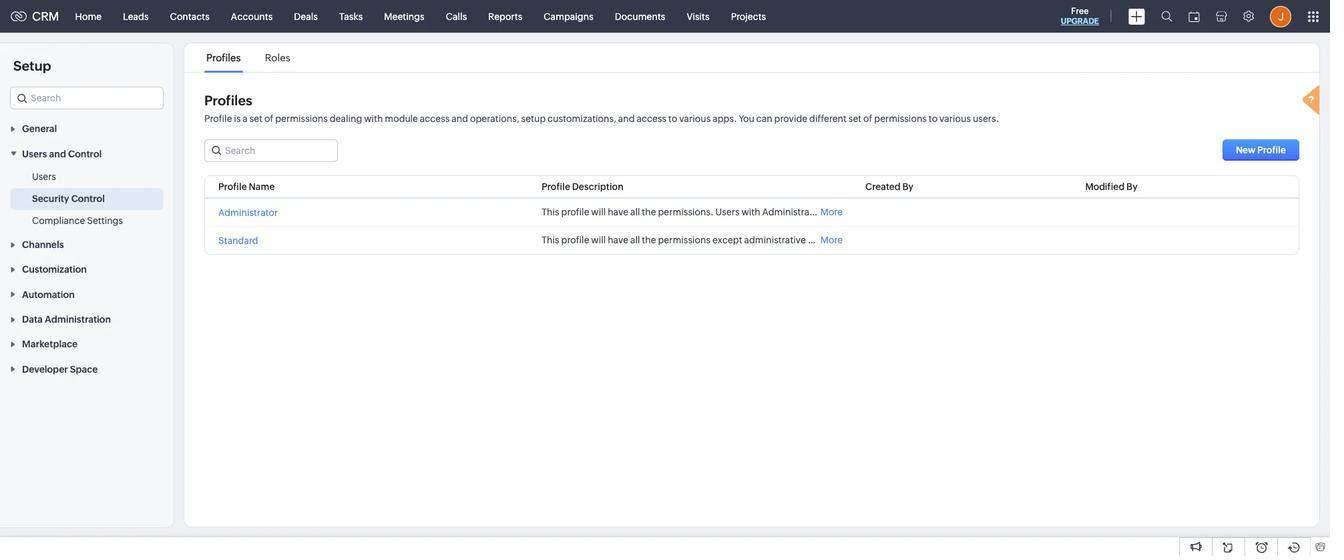 Task type: describe. For each thing, give the bounding box(es) containing it.
help image
[[1299, 83, 1326, 120]]

created
[[865, 182, 901, 192]]

will
[[591, 235, 606, 246]]

reports link
[[478, 0, 533, 32]]

profiles link
[[204, 52, 243, 63]]

2 to from the left
[[929, 114, 938, 124]]

space
[[70, 364, 98, 375]]

search image
[[1161, 11, 1173, 22]]

profile description
[[542, 182, 624, 192]]

customizations,
[[548, 114, 616, 124]]

security
[[32, 193, 69, 204]]

calls
[[446, 11, 467, 22]]

users and control
[[22, 149, 102, 159]]

security control link
[[32, 192, 105, 205]]

compliance settings
[[32, 215, 123, 226]]

2 set from the left
[[849, 114, 862, 124]]

module
[[385, 114, 418, 124]]

channels button
[[0, 232, 174, 257]]

is
[[234, 114, 241, 124]]

2 horizontal spatial and
[[618, 114, 635, 124]]

standard
[[218, 236, 258, 246]]

contacts link
[[159, 0, 220, 32]]

documents
[[615, 11, 665, 22]]

profile name
[[218, 182, 275, 192]]

deals
[[294, 11, 318, 22]]

administrator
[[218, 208, 278, 218]]

contacts
[[170, 11, 210, 22]]

developer
[[22, 364, 68, 375]]

compliance settings link
[[32, 214, 123, 227]]

documents link
[[604, 0, 676, 32]]

leads link
[[112, 0, 159, 32]]

roles link
[[263, 52, 292, 63]]

administration
[[45, 315, 111, 325]]

customization button
[[0, 257, 174, 282]]

control inside dropdown button
[[68, 149, 102, 159]]

dealing
[[330, 114, 362, 124]]

channels
[[22, 240, 64, 250]]

provide
[[774, 114, 807, 124]]

Search text field
[[205, 140, 337, 162]]

campaigns link
[[533, 0, 604, 32]]

privileges.
[[808, 235, 853, 246]]

new
[[1236, 145, 1256, 156]]

by for modified by
[[1127, 182, 1138, 192]]

home
[[75, 11, 102, 22]]

standard link
[[218, 236, 258, 246]]

home link
[[65, 0, 112, 32]]

1 horizontal spatial and
[[452, 114, 468, 124]]

meetings
[[384, 11, 425, 22]]

profile image
[[1270, 6, 1291, 27]]

this
[[542, 235, 559, 246]]

free upgrade
[[1061, 6, 1099, 26]]

created by
[[865, 182, 914, 192]]

users.
[[973, 114, 999, 124]]

except
[[712, 235, 742, 246]]

can
[[756, 114, 772, 124]]

reports
[[488, 11, 522, 22]]

Search text field
[[11, 87, 163, 109]]

crm
[[32, 9, 59, 23]]

developer space
[[22, 364, 98, 375]]

control inside region
[[71, 193, 105, 204]]

1 access from the left
[[420, 114, 450, 124]]

users and control button
[[0, 141, 174, 166]]

a
[[243, 114, 248, 124]]

data administration button
[[0, 307, 174, 332]]

profile for profile description
[[542, 182, 570, 192]]

1 horizontal spatial permissions
[[658, 235, 711, 246]]

projects link
[[720, 0, 777, 32]]

calendar image
[[1189, 11, 1200, 22]]

compliance
[[32, 215, 85, 226]]



Task type: locate. For each thing, give the bounding box(es) containing it.
the
[[642, 235, 656, 246]]

and left "operations,"
[[452, 114, 468, 124]]

campaigns
[[544, 11, 594, 22]]

tasks link
[[328, 0, 373, 32]]

accounts
[[231, 11, 273, 22]]

various left users.
[[940, 114, 971, 124]]

create menu element
[[1120, 0, 1153, 32]]

new profile button
[[1223, 140, 1299, 161]]

and
[[452, 114, 468, 124], [618, 114, 635, 124], [49, 149, 66, 159]]

developer space button
[[0, 357, 174, 382]]

various left apps. at the right top of page
[[679, 114, 711, 124]]

list
[[194, 43, 302, 72]]

profile left description
[[542, 182, 570, 192]]

profiles up is
[[204, 93, 252, 108]]

this profile will have all the permissions except administrative privileges.
[[542, 235, 853, 246]]

1 set from the left
[[250, 114, 263, 124]]

1 horizontal spatial various
[[940, 114, 971, 124]]

modified by
[[1085, 182, 1138, 192]]

profile left name
[[218, 182, 247, 192]]

0 horizontal spatial and
[[49, 149, 66, 159]]

0 vertical spatial profiles
[[206, 52, 241, 63]]

users for users and control
[[22, 149, 47, 159]]

0 horizontal spatial of
[[264, 114, 273, 124]]

2 of from the left
[[863, 114, 872, 124]]

with
[[364, 114, 383, 124]]

users up security
[[32, 171, 56, 182]]

profile is a set of permissions dealing with module access and operations, setup customizations, and access to various apps. you can provide different set of permissions to various users.
[[204, 114, 999, 124]]

new profile
[[1236, 145, 1286, 156]]

profile
[[561, 235, 589, 246]]

1 vertical spatial profiles
[[204, 93, 252, 108]]

access
[[420, 114, 450, 124], [637, 114, 667, 124]]

2 more from the top
[[821, 235, 843, 246]]

meetings link
[[373, 0, 435, 32]]

general button
[[0, 116, 174, 141]]

general
[[22, 124, 57, 134]]

more for administrator
[[821, 207, 843, 218]]

by
[[902, 182, 914, 192], [1127, 182, 1138, 192]]

modified
[[1085, 182, 1125, 192]]

set right a
[[250, 114, 263, 124]]

users up users link on the top left of the page
[[22, 149, 47, 159]]

create menu image
[[1129, 8, 1145, 24]]

1 horizontal spatial of
[[863, 114, 872, 124]]

1 of from the left
[[264, 114, 273, 124]]

setup
[[521, 114, 546, 124]]

users inside dropdown button
[[22, 149, 47, 159]]

of
[[264, 114, 273, 124], [863, 114, 872, 124]]

projects
[[731, 11, 766, 22]]

administrator link
[[218, 208, 278, 218]]

deals link
[[283, 0, 328, 32]]

settings
[[87, 215, 123, 226]]

search element
[[1153, 0, 1181, 33]]

visits
[[687, 11, 710, 22]]

upgrade
[[1061, 17, 1099, 26]]

and up users link on the top left of the page
[[49, 149, 66, 159]]

set right different on the top right of the page
[[849, 114, 862, 124]]

1 horizontal spatial to
[[929, 114, 938, 124]]

you
[[739, 114, 755, 124]]

1 horizontal spatial by
[[1127, 182, 1138, 192]]

profile element
[[1262, 0, 1299, 32]]

by for created by
[[902, 182, 914, 192]]

have
[[608, 235, 628, 246]]

users inside region
[[32, 171, 56, 182]]

profile for profile is a set of permissions dealing with module access and operations, setup customizations, and access to various apps. you can provide different set of permissions to various users.
[[204, 114, 232, 124]]

profile right new
[[1258, 145, 1286, 156]]

and right customizations,
[[618, 114, 635, 124]]

to
[[668, 114, 677, 124], [929, 114, 938, 124]]

profiles
[[206, 52, 241, 63], [204, 93, 252, 108]]

profiles down accounts link
[[206, 52, 241, 63]]

by right the modified
[[1127, 182, 1138, 192]]

permissions
[[275, 114, 328, 124], [874, 114, 927, 124], [658, 235, 711, 246]]

to left apps. at the right top of page
[[668, 114, 677, 124]]

more
[[821, 207, 843, 218], [821, 235, 843, 246]]

customization
[[22, 265, 87, 275]]

more for standard
[[821, 235, 843, 246]]

profile left is
[[204, 114, 232, 124]]

0 horizontal spatial permissions
[[275, 114, 328, 124]]

2 access from the left
[[637, 114, 667, 124]]

1 by from the left
[[902, 182, 914, 192]]

0 vertical spatial more
[[821, 207, 843, 218]]

1 to from the left
[[668, 114, 677, 124]]

apps.
[[713, 114, 737, 124]]

marketplace
[[22, 339, 78, 350]]

crm link
[[11, 9, 59, 23]]

0 vertical spatial control
[[68, 149, 102, 159]]

more up privileges.
[[821, 207, 843, 218]]

tasks
[[339, 11, 363, 22]]

automation
[[22, 290, 75, 300]]

various
[[679, 114, 711, 124], [940, 114, 971, 124]]

1 vertical spatial more
[[821, 235, 843, 246]]

visits link
[[676, 0, 720, 32]]

profile for profile name
[[218, 182, 247, 192]]

operations,
[[470, 114, 519, 124]]

leads
[[123, 11, 149, 22]]

calls link
[[435, 0, 478, 32]]

description
[[572, 182, 624, 192]]

0 horizontal spatial by
[[902, 182, 914, 192]]

marketplace button
[[0, 332, 174, 357]]

name
[[249, 182, 275, 192]]

setup
[[13, 58, 51, 73]]

and inside dropdown button
[[49, 149, 66, 159]]

accounts link
[[220, 0, 283, 32]]

0 horizontal spatial access
[[420, 114, 450, 124]]

roles
[[265, 52, 290, 63]]

more right administrative
[[821, 235, 843, 246]]

data
[[22, 315, 43, 325]]

free
[[1071, 6, 1089, 16]]

all
[[630, 235, 640, 246]]

security control
[[32, 193, 105, 204]]

users for users
[[32, 171, 56, 182]]

0 vertical spatial users
[[22, 149, 47, 159]]

of right different on the top right of the page
[[863, 114, 872, 124]]

0 horizontal spatial to
[[668, 114, 677, 124]]

1 various from the left
[[679, 114, 711, 124]]

1 horizontal spatial access
[[637, 114, 667, 124]]

0 horizontal spatial set
[[250, 114, 263, 124]]

different
[[809, 114, 847, 124]]

list containing profiles
[[194, 43, 302, 72]]

of right a
[[264, 114, 273, 124]]

control
[[68, 149, 102, 159], [71, 193, 105, 204]]

1 vertical spatial control
[[71, 193, 105, 204]]

1 vertical spatial users
[[32, 171, 56, 182]]

data administration
[[22, 315, 111, 325]]

users and control region
[[0, 166, 174, 232]]

1 more from the top
[[821, 207, 843, 218]]

control down general dropdown button
[[68, 149, 102, 159]]

automation button
[[0, 282, 174, 307]]

by right created
[[902, 182, 914, 192]]

control up compliance settings link
[[71, 193, 105, 204]]

administrative
[[744, 235, 806, 246]]

1 horizontal spatial set
[[849, 114, 862, 124]]

set
[[250, 114, 263, 124], [849, 114, 862, 124]]

2 by from the left
[[1127, 182, 1138, 192]]

None field
[[10, 87, 164, 110]]

2 various from the left
[[940, 114, 971, 124]]

0 horizontal spatial various
[[679, 114, 711, 124]]

to left users.
[[929, 114, 938, 124]]

profile inside button
[[1258, 145, 1286, 156]]

users link
[[32, 170, 56, 183]]

2 horizontal spatial permissions
[[874, 114, 927, 124]]



Task type: vqa. For each thing, say whether or not it's contained in the screenshot.
Profile associated with Profile is a set of permissions dealing with module access and operations, setup customizations, and access to various apps. You can provide different set of permissions to various users.
yes



